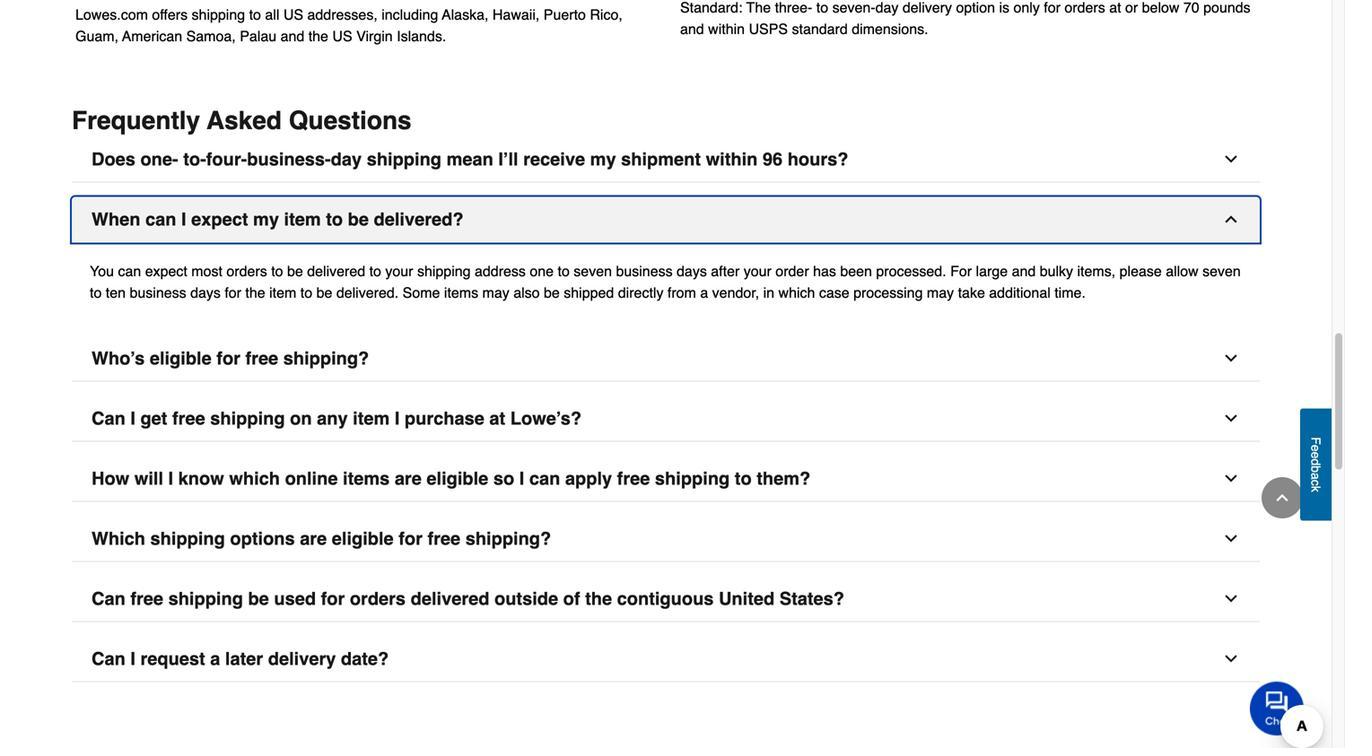 Task type: locate. For each thing, give the bounding box(es) containing it.
2 vertical spatial orders
[[350, 589, 406, 609]]

business right ten
[[130, 284, 186, 301]]

expect
[[191, 209, 248, 230], [145, 263, 187, 280]]

to down business-
[[326, 209, 343, 230]]

0 vertical spatial can
[[92, 408, 125, 429]]

us down 'addresses,'
[[332, 28, 352, 44]]

and
[[680, 21, 704, 37], [281, 28, 305, 44], [1012, 263, 1036, 280]]

chevron down image
[[1223, 150, 1241, 168], [1223, 470, 1241, 488], [1223, 530, 1241, 548], [1223, 650, 1241, 668]]

delivered inside you can expect most orders to be delivered to your shipping address one to seven business days after your order has been processed. for large and bulky items, please allow seven to ten business days for the item to be delivered. some items may also be shipped directly from a vendor, in which case processing may take additional time.
[[307, 263, 365, 280]]

delivery right later
[[268, 649, 336, 670]]

can free shipping be used for orders delivered outside of the contiguous united states? button
[[72, 577, 1260, 622]]

chevron down image for which shipping options are eligible for free shipping?
[[1223, 530, 1241, 548]]

0 horizontal spatial at
[[490, 408, 506, 429]]

are
[[395, 468, 422, 489], [300, 529, 327, 549]]

my right receive
[[590, 149, 616, 170]]

chevron up image inside when can i expect my item to be delivered? button
[[1223, 210, 1241, 228]]

0 horizontal spatial my
[[253, 209, 279, 230]]

1 horizontal spatial orders
[[350, 589, 406, 609]]

1 horizontal spatial at
[[1110, 0, 1122, 16]]

2 horizontal spatial can
[[529, 468, 560, 489]]

0 vertical spatial day
[[876, 0, 899, 16]]

request
[[140, 649, 205, 670]]

can left request
[[92, 649, 125, 670]]

e
[[1309, 445, 1324, 452], [1309, 452, 1324, 459]]

0 horizontal spatial delivered
[[307, 263, 365, 280]]

i down to-
[[181, 209, 186, 230]]

the inside can free shipping be used for orders delivered outside of the contiguous united states? button
[[585, 589, 612, 609]]

can down which
[[92, 589, 125, 609]]

to inside button
[[326, 209, 343, 230]]

can for when
[[145, 209, 176, 230]]

1 horizontal spatial delivery
[[903, 0, 952, 16]]

0 vertical spatial business
[[616, 263, 673, 280]]

delivered.
[[336, 284, 399, 301]]

1 vertical spatial item
[[269, 284, 297, 301]]

which
[[92, 529, 145, 549]]

has
[[813, 263, 836, 280]]

0 vertical spatial my
[[590, 149, 616, 170]]

1 vertical spatial business
[[130, 284, 186, 301]]

standard
[[792, 21, 848, 37]]

2 vertical spatial item
[[353, 408, 390, 429]]

rico,
[[590, 6, 623, 23]]

my
[[590, 149, 616, 170], [253, 209, 279, 230]]

day
[[876, 0, 899, 16], [331, 149, 362, 170]]

i'll
[[499, 149, 518, 170]]

shipping? down so
[[466, 529, 551, 549]]

shipping inside lowes.com offers shipping to all us addresses, including alaska, hawaii, puerto rico, guam, american samoa, palau and the us virgin islands.
[[192, 6, 245, 23]]

shipping up 'samoa,'
[[192, 6, 245, 23]]

1 vertical spatial orders
[[227, 263, 267, 280]]

1 vertical spatial delivered
[[411, 589, 490, 609]]

2 vertical spatial chevron down image
[[1223, 590, 1241, 608]]

can i request a later delivery date?
[[92, 649, 389, 670]]

may down for
[[927, 284, 954, 301]]

case
[[819, 284, 850, 301]]

which right know
[[229, 468, 280, 489]]

0 horizontal spatial orders
[[227, 263, 267, 280]]

free inside button
[[130, 589, 163, 609]]

chevron down image
[[1223, 350, 1241, 368], [1223, 410, 1241, 428], [1223, 590, 1241, 608]]

chevron up image
[[1223, 210, 1241, 228], [1274, 489, 1292, 507]]

my inside button
[[253, 209, 279, 230]]

united
[[719, 589, 775, 609]]

1 chevron down image from the top
[[1223, 350, 1241, 368]]

which shipping options are eligible for free shipping?
[[92, 529, 551, 549]]

i left request
[[130, 649, 135, 670]]

for
[[951, 263, 972, 280]]

chevron down image inside can i request a later delivery date? button
[[1223, 650, 1241, 668]]

0 horizontal spatial shipping?
[[283, 348, 369, 369]]

1 vertical spatial my
[[253, 209, 279, 230]]

0 horizontal spatial may
[[483, 284, 510, 301]]

1 vertical spatial at
[[490, 408, 506, 429]]

0 vertical spatial can
[[145, 209, 176, 230]]

0 horizontal spatial chevron up image
[[1223, 210, 1241, 228]]

chevron down image inside which shipping options are eligible for free shipping? button
[[1223, 530, 1241, 548]]

2 vertical spatial can
[[529, 468, 560, 489]]

seven
[[574, 263, 612, 280], [1203, 263, 1241, 280]]

option
[[956, 0, 995, 16]]

0 horizontal spatial day
[[331, 149, 362, 170]]

guam,
[[75, 28, 119, 44]]

item inside you can expect most orders to be delivered to your shipping address one to seven business days after your order has been processed. for large and bulky items, please allow seven to ten business days for the item to be delivered. some items may also be shipped directly from a vendor, in which case processing may take additional time.
[[269, 284, 297, 301]]

delivered for be
[[307, 263, 365, 280]]

0 vertical spatial the
[[309, 28, 328, 44]]

day up dimensions.
[[876, 0, 899, 16]]

3 chevron down image from the top
[[1223, 590, 1241, 608]]

0 horizontal spatial and
[[281, 28, 305, 44]]

eligible right who's
[[150, 348, 212, 369]]

the up who's eligible for free shipping?
[[245, 284, 265, 301]]

day down questions
[[331, 149, 362, 170]]

items right some
[[444, 284, 479, 301]]

1 vertical spatial chevron down image
[[1223, 410, 1241, 428]]

shipping up some
[[417, 263, 471, 280]]

orders inside button
[[350, 589, 406, 609]]

business
[[616, 263, 673, 280], [130, 284, 186, 301]]

item inside when can i expect my item to be delivered? button
[[284, 209, 321, 230]]

0 vertical spatial at
[[1110, 0, 1122, 16]]

1 horizontal spatial chevron up image
[[1274, 489, 1292, 507]]

are right options at left
[[300, 529, 327, 549]]

0 vertical spatial which
[[779, 284, 815, 301]]

a inside you can expect most orders to be delivered to your shipping address one to seven business days after your order has been processed. for large and bulky items, please allow seven to ten business days for the item to be delivered. some items may also be shipped directly from a vendor, in which case processing may take additional time.
[[700, 284, 708, 301]]

day inside standard: the three- to seven-day delivery option is only for orders at or below 70 pounds and within usps standard dimensions.
[[876, 0, 899, 16]]

4 chevron down image from the top
[[1223, 650, 1241, 668]]

2 horizontal spatial eligible
[[427, 468, 489, 489]]

samoa,
[[186, 28, 236, 44]]

0 horizontal spatial can
[[118, 263, 141, 280]]

0 vertical spatial are
[[395, 468, 422, 489]]

1 chevron down image from the top
[[1223, 150, 1241, 168]]

chevron down image inside the who's eligible for free shipping? button
[[1223, 350, 1241, 368]]

k
[[1309, 486, 1324, 492]]

allow
[[1166, 263, 1199, 280]]

2 seven from the left
[[1203, 263, 1241, 280]]

1 horizontal spatial can
[[145, 209, 176, 230]]

be left delivered. on the top left of page
[[316, 284, 332, 301]]

0 vertical spatial eligible
[[150, 348, 212, 369]]

e up b on the right
[[1309, 452, 1324, 459]]

are down purchase
[[395, 468, 422, 489]]

a up k
[[1309, 473, 1324, 480]]

scroll to top element
[[1262, 478, 1303, 519]]

some
[[403, 284, 440, 301]]

0 vertical spatial us
[[284, 6, 303, 23]]

3 chevron down image from the top
[[1223, 530, 1241, 548]]

options
[[230, 529, 295, 549]]

expect inside button
[[191, 209, 248, 230]]

0 horizontal spatial your
[[385, 263, 413, 280]]

delivered?
[[374, 209, 464, 230]]

can
[[145, 209, 176, 230], [118, 263, 141, 280], [529, 468, 560, 489]]

hours?
[[788, 149, 849, 170]]

2 chevron down image from the top
[[1223, 470, 1241, 488]]

i inside when can i expect my item to be delivered? button
[[181, 209, 186, 230]]

at left lowe's?
[[490, 408, 506, 429]]

can inside button
[[92, 589, 125, 609]]

seven up shipped
[[574, 263, 612, 280]]

lowes.com offers shipping to all us addresses, including alaska, hawaii, puerto rico, guam, american samoa, palau and the us virgin islands.
[[75, 6, 623, 44]]

expect inside you can expect most orders to be delivered to your shipping address one to seven business days after your order has been processed. for large and bulky items, please allow seven to ten business days for the item to be delivered. some items may also be shipped directly from a vendor, in which case processing may take additional time.
[[145, 263, 187, 280]]

days
[[677, 263, 707, 280], [190, 284, 221, 301]]

chat invite button image
[[1250, 681, 1305, 736]]

1 horizontal spatial items
[[444, 284, 479, 301]]

lowes.com
[[75, 6, 148, 23]]

shipping inside button
[[168, 589, 243, 609]]

1 vertical spatial are
[[300, 529, 327, 549]]

can up ten
[[118, 263, 141, 280]]

can left get
[[92, 408, 125, 429]]

day inside button
[[331, 149, 362, 170]]

item down when can i expect my item to be delivered?
[[269, 284, 297, 301]]

1 vertical spatial us
[[332, 28, 352, 44]]

to up standard
[[817, 0, 829, 16]]

us right all
[[284, 6, 303, 23]]

how
[[92, 468, 129, 489]]

at left or
[[1110, 0, 1122, 16]]

my down business-
[[253, 209, 279, 230]]

a right from
[[700, 284, 708, 301]]

us
[[284, 6, 303, 23], [332, 28, 352, 44]]

a left later
[[210, 649, 220, 670]]

can for can free shipping be used for orders delivered outside of the contiguous united states?
[[92, 589, 125, 609]]

0 vertical spatial delivered
[[307, 263, 365, 280]]

1 horizontal spatial delivered
[[411, 589, 490, 609]]

your
[[385, 263, 413, 280], [744, 263, 772, 280]]

delivered inside button
[[411, 589, 490, 609]]

time.
[[1055, 284, 1086, 301]]

outside
[[495, 589, 558, 609]]

days down the most
[[190, 284, 221, 301]]

eligible left so
[[427, 468, 489, 489]]

0 vertical spatial orders
[[1065, 0, 1106, 16]]

be left used
[[248, 589, 269, 609]]

chevron down image inside can free shipping be used for orders delivered outside of the contiguous united states? button
[[1223, 590, 1241, 608]]

0 vertical spatial days
[[677, 263, 707, 280]]

get
[[140, 408, 167, 429]]

and down standard:
[[680, 21, 704, 37]]

0 horizontal spatial business
[[130, 284, 186, 301]]

0 horizontal spatial are
[[300, 529, 327, 549]]

1 vertical spatial items
[[343, 468, 390, 489]]

days up from
[[677, 263, 707, 280]]

2 horizontal spatial a
[[1309, 473, 1324, 480]]

0 horizontal spatial expect
[[145, 263, 187, 280]]

2 vertical spatial the
[[585, 589, 612, 609]]

delivery up dimensions.
[[903, 0, 952, 16]]

three-
[[775, 0, 813, 16]]

1 horizontal spatial shipping?
[[466, 529, 551, 549]]

0 vertical spatial a
[[700, 284, 708, 301]]

your up some
[[385, 263, 413, 280]]

can
[[92, 408, 125, 429], [92, 589, 125, 609], [92, 649, 125, 670]]

and inside you can expect most orders to be delivered to your shipping address one to seven business days after your order has been processed. for large and bulky items, please allow seven to ten business days for the item to be delivered. some items may also be shipped directly from a vendor, in which case processing may take additional time.
[[1012, 263, 1036, 280]]

1 horizontal spatial are
[[395, 468, 422, 489]]

1 vertical spatial shipping?
[[466, 529, 551, 549]]

0 vertical spatial chevron up image
[[1223, 210, 1241, 228]]

chevron down image inside 'can i get free shipping on any item i purchase at lowe's?' button
[[1223, 410, 1241, 428]]

2 horizontal spatial the
[[585, 589, 612, 609]]

3 can from the top
[[92, 649, 125, 670]]

shipping up request
[[168, 589, 243, 609]]

orders inside you can expect most orders to be delivered to your shipping address one to seven business days after your order has been processed. for large and bulky items, please allow seven to ten business days for the item to be delivered. some items may also be shipped directly from a vendor, in which case processing may take additional time.
[[227, 263, 267, 280]]

0 horizontal spatial which
[[229, 468, 280, 489]]

to left all
[[249, 6, 261, 23]]

the inside you can expect most orders to be delivered to your shipping address one to seven business days after your order has been processed. for large and bulky items, please allow seven to ten business days for the item to be delivered. some items may also be shipped directly from a vendor, in which case processing may take additional time.
[[245, 284, 265, 301]]

are inside how will i know which online items are eligible so i can apply free shipping to them? button
[[395, 468, 422, 489]]

day for seven-
[[876, 0, 899, 16]]

pounds
[[1204, 0, 1251, 16]]

1 horizontal spatial may
[[927, 284, 954, 301]]

your up in
[[744, 263, 772, 280]]

eligible
[[150, 348, 212, 369], [427, 468, 489, 489], [332, 529, 394, 549]]

0 horizontal spatial eligible
[[150, 348, 212, 369]]

1 horizontal spatial seven
[[1203, 263, 1241, 280]]

b
[[1309, 466, 1324, 473]]

orders up "date?"
[[350, 589, 406, 609]]

chevron up image inside 'scroll to top' element
[[1274, 489, 1292, 507]]

0 vertical spatial within
[[708, 21, 745, 37]]

expect left the most
[[145, 263, 187, 280]]

online
[[285, 468, 338, 489]]

and right palau
[[281, 28, 305, 44]]

1 vertical spatial which
[[229, 468, 280, 489]]

orders
[[1065, 0, 1106, 16], [227, 263, 267, 280], [350, 589, 406, 609]]

2 vertical spatial a
[[210, 649, 220, 670]]

2 vertical spatial can
[[92, 649, 125, 670]]

at
[[1110, 0, 1122, 16], [490, 408, 506, 429]]

chevron down image inside the does one- to-four-business-day shipping mean i'll receive my shipment within 96 hours? button
[[1223, 150, 1241, 168]]

eligible down online
[[332, 529, 394, 549]]

2 can from the top
[[92, 589, 125, 609]]

orders left or
[[1065, 0, 1106, 16]]

1 horizontal spatial days
[[677, 263, 707, 280]]

2 chevron down image from the top
[[1223, 410, 1241, 428]]

on
[[290, 408, 312, 429]]

2 may from the left
[[927, 284, 954, 301]]

expect up the most
[[191, 209, 248, 230]]

additional
[[989, 284, 1051, 301]]

e up d
[[1309, 445, 1324, 452]]

to left them?
[[735, 468, 752, 489]]

0 vertical spatial expect
[[191, 209, 248, 230]]

items right online
[[343, 468, 390, 489]]

1 horizontal spatial which
[[779, 284, 815, 301]]

2 your from the left
[[744, 263, 772, 280]]

1 horizontal spatial day
[[876, 0, 899, 16]]

1 vertical spatial day
[[331, 149, 362, 170]]

can right when
[[145, 209, 176, 230]]

which down order
[[779, 284, 815, 301]]

to
[[817, 0, 829, 16], [249, 6, 261, 23], [326, 209, 343, 230], [271, 263, 283, 280], [369, 263, 381, 280], [558, 263, 570, 280], [90, 284, 102, 301], [301, 284, 312, 301], [735, 468, 752, 489]]

who's eligible for free shipping?
[[92, 348, 369, 369]]

the right of
[[585, 589, 612, 609]]

1 vertical spatial chevron up image
[[1274, 489, 1292, 507]]

f e e d b a c k
[[1309, 437, 1324, 492]]

later
[[225, 649, 263, 670]]

0 horizontal spatial seven
[[574, 263, 612, 280]]

1 vertical spatial can
[[118, 263, 141, 280]]

1 horizontal spatial and
[[680, 21, 704, 37]]

which shipping options are eligible for free shipping? button
[[72, 517, 1260, 562]]

alaska,
[[442, 6, 489, 23]]

shipping inside you can expect most orders to be delivered to your shipping address one to seven business days after your order has been processed. for large and bulky items, please allow seven to ten business days for the item to be delivered. some items may also be shipped directly from a vendor, in which case processing may take additional time.
[[417, 263, 471, 280]]

0 horizontal spatial delivery
[[268, 649, 336, 670]]

can inside button
[[145, 209, 176, 230]]

1 horizontal spatial my
[[590, 149, 616, 170]]

hawaii,
[[493, 6, 540, 23]]

1 vertical spatial expect
[[145, 263, 187, 280]]

1 vertical spatial within
[[706, 149, 758, 170]]

within left '96'
[[706, 149, 758, 170]]

may down address
[[483, 284, 510, 301]]

1 horizontal spatial expect
[[191, 209, 248, 230]]

after
[[711, 263, 740, 280]]

islands.
[[397, 28, 446, 44]]

delivered left the outside at the bottom left of page
[[411, 589, 490, 609]]

day for business-
[[331, 149, 362, 170]]

the
[[747, 0, 771, 16]]

large
[[976, 263, 1008, 280]]

item down business-
[[284, 209, 321, 230]]

to down when can i expect my item to be delivered?
[[271, 263, 283, 280]]

and up additional
[[1012, 263, 1036, 280]]

business-
[[247, 149, 331, 170]]

free
[[245, 348, 278, 369], [172, 408, 205, 429], [617, 468, 650, 489], [428, 529, 461, 549], [130, 589, 163, 609]]

when
[[92, 209, 140, 230]]

know
[[178, 468, 224, 489]]

within down standard:
[[708, 21, 745, 37]]

the
[[309, 28, 328, 44], [245, 284, 265, 301], [585, 589, 612, 609]]

1 vertical spatial can
[[92, 589, 125, 609]]

so
[[494, 468, 515, 489]]

delivered
[[307, 263, 365, 280], [411, 589, 490, 609]]

the down 'addresses,'
[[309, 28, 328, 44]]

1 vertical spatial eligible
[[427, 468, 489, 489]]

1 horizontal spatial your
[[744, 263, 772, 280]]

delivered up delivered. on the top left of page
[[307, 263, 365, 280]]

2 vertical spatial eligible
[[332, 529, 394, 549]]

shipping? up any
[[283, 348, 369, 369]]

virgin
[[356, 28, 393, 44]]

seven right "allow"
[[1203, 263, 1241, 280]]

palau
[[240, 28, 277, 44]]

chevron down image inside how will i know which online items are eligible so i can apply free shipping to them? button
[[1223, 470, 1241, 488]]

delivery
[[903, 0, 952, 16], [268, 649, 336, 670]]

0 vertical spatial items
[[444, 284, 479, 301]]

1 horizontal spatial the
[[309, 28, 328, 44]]

2 horizontal spatial and
[[1012, 263, 1036, 280]]

1 can from the top
[[92, 408, 125, 429]]

can inside you can expect most orders to be delivered to your shipping address one to seven business days after your order has been processed. for large and bulky items, please allow seven to ten business days for the item to be delivered. some items may also be shipped directly from a vendor, in which case processing may take additional time.
[[118, 263, 141, 280]]

0 horizontal spatial days
[[190, 284, 221, 301]]

1 your from the left
[[385, 263, 413, 280]]

take
[[958, 284, 985, 301]]

item right any
[[353, 408, 390, 429]]

2 horizontal spatial orders
[[1065, 0, 1106, 16]]

business up directly
[[616, 263, 673, 280]]

orders right the most
[[227, 263, 267, 280]]

0 vertical spatial delivery
[[903, 0, 952, 16]]

1 horizontal spatial a
[[700, 284, 708, 301]]

can right so
[[529, 468, 560, 489]]

1 vertical spatial the
[[245, 284, 265, 301]]

item inside 'can i get free shipping on any item i purchase at lowe's?' button
[[353, 408, 390, 429]]

0 horizontal spatial items
[[343, 468, 390, 489]]



Task type: describe. For each thing, give the bounding box(es) containing it.
0 horizontal spatial us
[[284, 6, 303, 23]]

can i request a later delivery date? button
[[72, 637, 1260, 683]]

frequently asked questions
[[72, 106, 412, 135]]

0 vertical spatial shipping?
[[283, 348, 369, 369]]

which inside how will i know which online items are eligible so i can apply free shipping to them? button
[[229, 468, 280, 489]]

and inside lowes.com offers shipping to all us addresses, including alaska, hawaii, puerto rico, guam, american samoa, palau and the us virgin islands.
[[281, 28, 305, 44]]

items,
[[1078, 263, 1116, 280]]

shipping left on on the bottom
[[210, 408, 285, 429]]

can i get free shipping on any item i purchase at lowe's?
[[92, 408, 582, 429]]

can free shipping be used for orders delivered outside of the contiguous united states?
[[92, 589, 845, 609]]

or
[[1126, 0, 1138, 16]]

1 seven from the left
[[574, 263, 612, 280]]

will
[[134, 468, 163, 489]]

processed.
[[876, 263, 947, 280]]

when can i expect my item to be delivered?
[[92, 209, 464, 230]]

contiguous
[[617, 589, 714, 609]]

i right will
[[168, 468, 173, 489]]

is
[[999, 0, 1010, 16]]

at inside standard: the three- to seven-day delivery option is only for orders at or below 70 pounds and within usps standard dimensions.
[[1110, 0, 1122, 16]]

shipped
[[564, 284, 614, 301]]

within inside standard: the three- to seven-day delivery option is only for orders at or below 70 pounds and within usps standard dimensions.
[[708, 21, 745, 37]]

shipping down know
[[150, 529, 225, 549]]

can for can i request a later delivery date?
[[92, 649, 125, 670]]

are inside which shipping options are eligible for free shipping? button
[[300, 529, 327, 549]]

for inside button
[[321, 589, 345, 609]]

70
[[1184, 0, 1200, 16]]

asked
[[207, 106, 282, 135]]

1 horizontal spatial eligible
[[332, 529, 394, 549]]

i left purchase
[[395, 408, 400, 429]]

receive
[[523, 149, 585, 170]]

f
[[1309, 437, 1324, 445]]

american
[[122, 28, 182, 44]]

orders inside standard: the three- to seven-day delivery option is only for orders at or below 70 pounds and within usps standard dimensions.
[[1065, 0, 1106, 16]]

from
[[668, 284, 696, 301]]

you
[[90, 263, 114, 280]]

seven-
[[833, 0, 876, 16]]

to inside button
[[735, 468, 752, 489]]

delivery inside standard: the three- to seven-day delivery option is only for orders at or below 70 pounds and within usps standard dimensions.
[[903, 0, 952, 16]]

the inside lowes.com offers shipping to all us addresses, including alaska, hawaii, puerto rico, guam, american samoa, palau and the us virgin islands.
[[309, 28, 328, 44]]

ten
[[106, 284, 126, 301]]

processing
[[854, 284, 923, 301]]

1 may from the left
[[483, 284, 510, 301]]

who's
[[92, 348, 145, 369]]

of
[[563, 589, 580, 609]]

one
[[530, 263, 554, 280]]

2 e from the top
[[1309, 452, 1324, 459]]

can i get free shipping on any item i purchase at lowe's? button
[[72, 396, 1260, 442]]

does one- to-four-business-day shipping mean i'll receive my shipment within 96 hours?
[[92, 149, 849, 170]]

chevron down image for can i request a later delivery date?
[[1223, 650, 1241, 668]]

chevron down image for how will i know which online items are eligible so i can apply free shipping to them?
[[1223, 470, 1241, 488]]

them?
[[757, 468, 811, 489]]

vendor,
[[712, 284, 760, 301]]

puerto
[[544, 6, 586, 23]]

96
[[763, 149, 783, 170]]

for inside standard: the three- to seven-day delivery option is only for orders at or below 70 pounds and within usps standard dimensions.
[[1044, 0, 1061, 16]]

to inside standard: the three- to seven-day delivery option is only for orders at or below 70 pounds and within usps standard dimensions.
[[817, 0, 829, 16]]

1 horizontal spatial us
[[332, 28, 352, 44]]

be left the delivered?
[[348, 209, 369, 230]]

shipping up the delivered?
[[367, 149, 442, 170]]

delivered for orders
[[411, 589, 490, 609]]

items inside you can expect most orders to be delivered to your shipping address one to seven business days after your order has been processed. for large and bulky items, please allow seven to ten business days for the item to be delivered. some items may also be shipped directly from a vendor, in which case processing may take additional time.
[[444, 284, 479, 301]]

please
[[1120, 263, 1162, 280]]

be down when can i expect my item to be delivered?
[[287, 263, 303, 280]]

including
[[382, 6, 438, 23]]

mean
[[447, 149, 494, 170]]

order
[[776, 263, 809, 280]]

i inside can i request a later delivery date? button
[[130, 649, 135, 670]]

d
[[1309, 459, 1324, 466]]

does one- to-four-business-day shipping mean i'll receive my shipment within 96 hours? button
[[72, 137, 1260, 183]]

chevron down image for contiguous
[[1223, 590, 1241, 608]]

and inside standard: the three- to seven-day delivery option is only for orders at or below 70 pounds and within usps standard dimensions.
[[680, 21, 704, 37]]

also
[[514, 284, 540, 301]]

you can expect most orders to be delivered to your shipping address one to seven business days after your order has been processed. for large and bulky items, please allow seven to ten business days for the item to be delivered. some items may also be shipped directly from a vendor, in which case processing may take additional time.
[[90, 263, 1241, 301]]

be down the "one" in the left of the page
[[544, 284, 560, 301]]

bulky
[[1040, 263, 1074, 280]]

purchase
[[405, 408, 485, 429]]

1 e from the top
[[1309, 445, 1324, 452]]

frequently
[[72, 106, 200, 135]]

questions
[[289, 106, 412, 135]]

dimensions.
[[852, 21, 929, 37]]

my inside button
[[590, 149, 616, 170]]

offers
[[152, 6, 188, 23]]

to inside lowes.com offers shipping to all us addresses, including alaska, hawaii, puerto rico, guam, american samoa, palau and the us virgin islands.
[[249, 6, 261, 23]]

to right the "one" in the left of the page
[[558, 263, 570, 280]]

1 horizontal spatial business
[[616, 263, 673, 280]]

0 horizontal spatial a
[[210, 649, 220, 670]]

to-
[[183, 149, 206, 170]]

date?
[[341, 649, 389, 670]]

1 vertical spatial a
[[1309, 473, 1324, 480]]

below
[[1142, 0, 1180, 16]]

only
[[1014, 0, 1040, 16]]

can for you
[[118, 263, 141, 280]]

address
[[475, 263, 526, 280]]

delivery inside can i request a later delivery date? button
[[268, 649, 336, 670]]

at inside button
[[490, 408, 506, 429]]

in
[[764, 284, 775, 301]]

states?
[[780, 589, 845, 609]]

for inside you can expect most orders to be delivered to your shipping address one to seven business days after your order has been processed. for large and bulky items, please allow seven to ten business days for the item to be delivered. some items may also be shipped directly from a vendor, in which case processing may take additional time.
[[225, 284, 241, 301]]

c
[[1309, 480, 1324, 486]]

standard: the three- to seven-day delivery option is only for orders at or below 70 pounds and within usps standard dimensions.
[[680, 0, 1251, 37]]

directly
[[618, 284, 664, 301]]

within inside button
[[706, 149, 758, 170]]

which inside you can expect most orders to be delivered to your shipping address one to seven business days after your order has been processed. for large and bulky items, please allow seven to ten business days for the item to be delivered. some items may also be shipped directly from a vendor, in which case processing may take additional time.
[[779, 284, 815, 301]]

i right so
[[520, 468, 524, 489]]

does
[[92, 149, 135, 170]]

to left delivered. on the top left of page
[[301, 284, 312, 301]]

addresses,
[[307, 6, 378, 23]]

chevron down image for lowe's?
[[1223, 410, 1241, 428]]

used
[[274, 589, 316, 609]]

most
[[191, 263, 223, 280]]

i left get
[[130, 408, 135, 429]]

chevron down image for does one- to-four-business-day shipping mean i'll receive my shipment within 96 hours?
[[1223, 150, 1241, 168]]

standard:
[[680, 0, 743, 16]]

one-
[[140, 149, 178, 170]]

to up delivered. on the top left of page
[[369, 263, 381, 280]]

can inside button
[[529, 468, 560, 489]]

four-
[[206, 149, 247, 170]]

shipping down 'can i get free shipping on any item i purchase at lowe's?' button
[[655, 468, 730, 489]]

1 vertical spatial days
[[190, 284, 221, 301]]

all
[[265, 6, 280, 23]]

shipment
[[621, 149, 701, 170]]

can for can i get free shipping on any item i purchase at lowe's?
[[92, 408, 125, 429]]

usps
[[749, 21, 788, 37]]

items inside button
[[343, 468, 390, 489]]

apply
[[565, 468, 612, 489]]

to left ten
[[90, 284, 102, 301]]

lowe's?
[[511, 408, 582, 429]]

how will i know which online items are eligible so i can apply free shipping to them? button
[[72, 456, 1260, 502]]



Task type: vqa. For each thing, say whether or not it's contained in the screenshot.
leftmost can
yes



